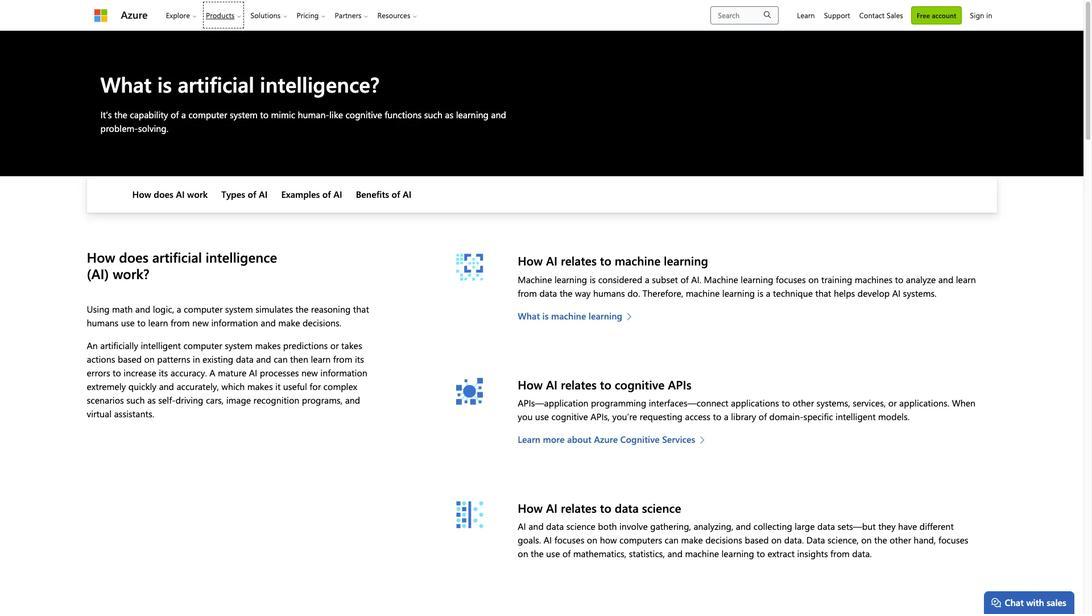 Task type: describe. For each thing, give the bounding box(es) containing it.
like
[[330, 109, 343, 121]]

1 horizontal spatial cognitive
[[552, 411, 589, 423]]

solutions button
[[246, 0, 292, 30]]

1 horizontal spatial data.
[[853, 548, 873, 560]]

computer for of
[[189, 109, 227, 121]]

way
[[576, 287, 591, 299]]

0 horizontal spatial its
[[159, 367, 168, 379]]

simulates
[[256, 303, 293, 315]]

specific
[[804, 411, 834, 423]]

use inside using math and logic, a computer system simulates the reasoning that humans use to learn from new information and make decisions.
[[121, 317, 135, 329]]

a
[[210, 367, 216, 379]]

machine down ai.
[[686, 287, 720, 299]]

from inside the how ai relates to machine learning machine learning is considered a subset of ai. machine learning focuses on training machines to analyze and learn from data the way humans do. therefore, machine learning is a technique that helps develop ai systems.
[[518, 287, 537, 299]]

increase
[[124, 367, 156, 379]]

to left analyze
[[896, 274, 904, 286]]

or inside 'how ai relates to cognitive apis apis—application programming interfaces—connect applications to other systems, services, or applications. when you use cognitive apis, you're requesting access to a library of domain-specific intelligent models.'
[[889, 397, 898, 409]]

new inside an artificially intelligent computer system makes predictions or takes actions based on patterns in existing data and can then learn from its errors to increase its accuracy. a mature ai processes new information extremely quickly and accurately, which makes it useful for complex scenarios such as self-driving cars, image recognition programs, and virtual assistants.
[[302, 367, 318, 379]]

how ai relates to machine learning machine learning is considered a subset of ai. machine learning focuses on training machines to analyze and learn from data the way humans do. therefore, machine learning is a technique that helps develop ai systems.
[[518, 253, 977, 299]]

functions
[[385, 109, 422, 121]]

relates for data
[[561, 500, 597, 516]]

benefits
[[356, 189, 389, 201]]

can inside an artificially intelligent computer system makes predictions or takes actions based on patterns in existing data and can then learn from its errors to increase its accuracy. a mature ai processes new information extremely quickly and accurately, which makes it useful for complex scenarios such as self-driving cars, image recognition programs, and virtual assistants.
[[274, 354, 288, 365]]

examples of ai
[[281, 189, 343, 201]]

reasoning
[[311, 303, 351, 315]]

services,
[[853, 397, 887, 409]]

more
[[543, 434, 565, 446]]

computer for logic,
[[184, 303, 223, 315]]

models.
[[879, 411, 910, 423]]

benefits of ai link
[[356, 189, 412, 201]]

sign in
[[971, 10, 993, 20]]

quickly
[[128, 381, 157, 393]]

make inside using math and logic, a computer system simulates the reasoning that humans use to learn from new information and make decisions.
[[279, 317, 300, 329]]

from inside using math and logic, a computer system simulates the reasoning that humans use to learn from new information and make decisions.
[[171, 317, 190, 329]]

machine up considered
[[615, 253, 661, 269]]

applications
[[732, 397, 780, 409]]

sales
[[887, 10, 904, 20]]

apis
[[668, 377, 692, 393]]

artificial for does
[[152, 248, 202, 267]]

that inside the how ai relates to machine learning machine learning is considered a subset of ai. machine learning focuses on training machines to analyze and learn from data the way humans do. therefore, machine learning is a technique that helps develop ai systems.
[[816, 287, 832, 299]]

1 horizontal spatial its
[[355, 354, 364, 365]]

how does artificial intelligence (ai) work?
[[87, 248, 277, 283]]

relates for machine
[[561, 253, 597, 269]]

ai inside 'how ai relates to cognitive apis apis—application programming interfaces—connect applications to other systems, services, or applications. when you use cognitive apis, you're requesting access to a library of domain-specific intelligent models.'
[[546, 377, 558, 393]]

0 vertical spatial data.
[[785, 535, 805, 546]]

a inside using math and logic, a computer system simulates the reasoning that humans use to learn from new information and make decisions.
[[177, 303, 181, 315]]

how ai relates to cognitive apis apis—application programming interfaces—connect applications to other systems, services, or applications. when you use cognitive apis, you're requesting access to a library of domain-specific intelligent models.
[[518, 377, 976, 423]]

gathering,
[[651, 521, 692, 533]]

capability
[[130, 109, 168, 121]]

with
[[1027, 597, 1045, 609]]

such inside it's the capability of a computer system to mimic human-like cognitive functions such as learning and problem-solving.
[[424, 109, 443, 121]]

learn more about azure cognitive services link
[[518, 433, 711, 447]]

to up "programming" on the bottom right of the page
[[600, 377, 612, 393]]

learn for learn more about azure cognitive services
[[518, 434, 541, 446]]

a left subset
[[645, 274, 650, 286]]

analyzing,
[[694, 521, 734, 533]]

how for how ai relates to machine learning machine learning is considered a subset of ai. machine learning focuses on training machines to analyze and learn from data the way humans do. therefore, machine learning is a technique that helps develop ai systems.
[[518, 253, 543, 269]]

how for how ai relates to cognitive apis apis—application programming interfaces—connect applications to other systems, services, or applications. when you use cognitive apis, you're requesting access to a library of domain-specific intelligent models.
[[518, 377, 543, 393]]

extremely
[[87, 381, 126, 393]]

pricing
[[297, 10, 319, 20]]

learn inside using math and logic, a computer system simulates the reasoning that humans use to learn from new information and make decisions.
[[148, 317, 168, 329]]

the inside it's the capability of a computer system to mimic human-like cognitive functions such as learning and problem-solving.
[[114, 109, 127, 121]]

pricing button
[[292, 0, 330, 30]]

existing
[[203, 354, 234, 365]]

assistants.
[[114, 408, 154, 420]]

to inside an artificially intelligent computer system makes predictions or takes actions based on patterns in existing data and can then learn from its errors to increase its accuracy. a mature ai processes new information extremely quickly and accurately, which makes it useful for complex scenarios such as self-driving cars, image recognition programs, and virtual assistants.
[[113, 367, 121, 379]]

logic,
[[153, 303, 174, 315]]

(ai)
[[87, 265, 109, 283]]

is inside "what is machine learning" link
[[543, 310, 549, 322]]

using math and logic, a computer system simulates the reasoning that humans use to learn from new information and make decisions.
[[87, 303, 369, 329]]

chat
[[1006, 597, 1025, 609]]

resources
[[378, 10, 411, 20]]

mimic
[[271, 109, 296, 121]]

extract
[[768, 548, 795, 560]]

they
[[879, 521, 896, 533]]

for
[[310, 381, 321, 393]]

cognitive
[[621, 434, 660, 446]]

0 vertical spatial makes
[[255, 340, 281, 352]]

learn link
[[793, 0, 820, 30]]

machine inside how ai relates to data science ai and data science both involve gathering, analyzing, and collecting large data sets—but they have different goals. ai focuses on how computers can make decisions based on data. data science, on the other hand, focuses on the use of mathematics, statistics, and machine learning to extract insights from data.
[[686, 548, 720, 560]]

to right access
[[714, 411, 722, 423]]

0 horizontal spatial focuses
[[555, 535, 585, 546]]

does for ai
[[154, 189, 174, 201]]

virtual
[[87, 408, 112, 420]]

of right types
[[248, 189, 256, 201]]

have
[[899, 521, 918, 533]]

in inside an artificially intelligent computer system makes predictions or takes actions based on patterns in existing data and can then learn from its errors to increase its accuracy. a mature ai processes new information extremely quickly and accurately, which makes it useful for complex scenarios such as self-driving cars, image recognition programs, and virtual assistants.
[[193, 354, 200, 365]]

access
[[686, 411, 711, 423]]

of right examples
[[323, 189, 331, 201]]

human-
[[298, 109, 330, 121]]

work
[[187, 189, 208, 201]]

chat with sales
[[1006, 597, 1067, 609]]

data
[[807, 535, 826, 546]]

programming
[[591, 397, 647, 409]]

information inside using math and logic, a computer system simulates the reasoning that humans use to learn from new information and make decisions.
[[211, 317, 258, 329]]

how
[[600, 535, 617, 546]]

focuses inside the how ai relates to machine learning machine learning is considered a subset of ai. machine learning focuses on training machines to analyze and learn from data the way humans do. therefore, machine learning is a technique that helps develop ai systems.
[[776, 274, 807, 286]]

what for what is machine learning
[[518, 310, 540, 322]]

accurately,
[[177, 381, 219, 393]]

account
[[933, 11, 957, 20]]

does for artificial
[[119, 248, 149, 267]]

the down goals.
[[531, 548, 544, 560]]

types of ai
[[221, 189, 268, 201]]

make inside how ai relates to data science ai and data science both involve gathering, analyzing, and collecting large data sets—but they have different goals. ai focuses on how computers can make decisions based on data. data science, on the other hand, focuses on the use of mathematics, statistics, and machine learning to extract insights from data.
[[682, 535, 703, 546]]

takes
[[342, 340, 362, 352]]

on down collecting
[[772, 535, 782, 546]]

1 horizontal spatial science
[[643, 500, 682, 516]]

of right benefits
[[392, 189, 400, 201]]

the down they
[[875, 535, 888, 546]]

both
[[598, 521, 617, 533]]

explore
[[166, 10, 190, 20]]

artificial for is
[[178, 70, 254, 98]]

learning inside how ai relates to data science ai and data science both involve gathering, analyzing, and collecting large data sets—but they have different goals. ai focuses on how computers can make decisions based on data. data science, on the other hand, focuses on the use of mathematics, statistics, and machine learning to extract insights from data.
[[722, 548, 755, 560]]

Search azure.com text field
[[711, 6, 779, 24]]

what for what is artificial intelligence?
[[100, 70, 152, 98]]

how ai relates to data science ai and data science both involve gathering, analyzing, and collecting large data sets—but they have different goals. ai focuses on how computers can make decisions based on data. data science, on the other hand, focuses on the use of mathematics, statistics, and machine learning to extract insights from data.
[[518, 500, 969, 560]]

1 horizontal spatial in
[[987, 10, 993, 20]]

2 horizontal spatial focuses
[[939, 535, 969, 546]]

types of ai link
[[221, 189, 268, 201]]

and inside it's the capability of a computer system to mimic human-like cognitive functions such as learning and problem-solving.
[[491, 109, 507, 121]]

humans inside the how ai relates to machine learning machine learning is considered a subset of ai. machine learning focuses on training machines to analyze and learn from data the way humans do. therefore, machine learning is a technique that helps develop ai systems.
[[594, 287, 626, 299]]

which
[[222, 381, 245, 393]]

on down goals.
[[518, 548, 529, 560]]

of inside it's the capability of a computer system to mimic human-like cognitive functions such as learning and problem-solving.
[[171, 109, 179, 121]]

patterns
[[157, 354, 190, 365]]

data up data
[[818, 521, 836, 533]]

machine inside "what is machine learning" link
[[552, 310, 587, 322]]

free account link
[[912, 6, 963, 24]]

such inside an artificially intelligent computer system makes predictions or takes actions based on patterns in existing data and can then learn from its errors to increase its accuracy. a mature ai processes new information extremely quickly and accurately, which makes it useful for complex scenarios such as self-driving cars, image recognition programs, and virtual assistants.
[[127, 394, 145, 406]]

cars,
[[206, 394, 224, 406]]

programs,
[[302, 394, 343, 406]]

data inside an artificially intelligent computer system makes predictions or takes actions based on patterns in existing data and can then learn from its errors to increase its accuracy. a mature ai processes new information extremely quickly and accurately, which makes it useful for complex scenarios such as self-driving cars, image recognition programs, and virtual assistants.
[[236, 354, 254, 365]]

predictions
[[283, 340, 328, 352]]

how does ai work
[[132, 189, 208, 201]]

statistics,
[[629, 548, 666, 560]]

cognitive inside it's the capability of a computer system to mimic human-like cognitive functions such as learning and problem-solving.
[[346, 109, 382, 121]]

intelligence?
[[260, 70, 380, 98]]

machines
[[855, 274, 893, 286]]

technique
[[774, 287, 814, 299]]

systems,
[[817, 397, 851, 409]]

develop
[[858, 287, 890, 299]]

on up mathematics, on the bottom right
[[587, 535, 598, 546]]

information inside an artificially intelligent computer system makes predictions or takes actions based on patterns in existing data and can then learn from its errors to increase its accuracy. a mature ai processes new information extremely quickly and accurately, which makes it useful for complex scenarios such as self-driving cars, image recognition programs, and virtual assistants.
[[321, 367, 368, 379]]



Task type: locate. For each thing, give the bounding box(es) containing it.
1 vertical spatial learn
[[518, 434, 541, 446]]

science,
[[828, 535, 859, 546]]

2 vertical spatial system
[[225, 340, 253, 352]]

the left way
[[560, 287, 573, 299]]

ai
[[176, 189, 185, 201], [259, 189, 268, 201], [334, 189, 343, 201], [403, 189, 412, 201], [546, 253, 558, 269], [893, 287, 901, 299], [249, 367, 258, 379], [546, 377, 558, 393], [546, 500, 558, 516], [518, 521, 526, 533], [544, 535, 552, 546]]

ai inside an artificially intelligent computer system makes predictions or takes actions based on patterns in existing data and can then learn from its errors to increase its accuracy. a mature ai processes new information extremely quickly and accurately, which makes it useful for complex scenarios such as self-driving cars, image recognition programs, and virtual assistants.
[[249, 367, 258, 379]]

from down 'logic,'
[[171, 317, 190, 329]]

science up gathering,
[[643, 500, 682, 516]]

to up considered
[[600, 253, 612, 269]]

that inside using math and logic, a computer system simulates the reasoning that humans use to learn from new information and make decisions.
[[353, 303, 369, 315]]

in up accuracy.
[[193, 354, 200, 365]]

data. down large
[[785, 535, 805, 546]]

or left takes
[[331, 340, 339, 352]]

how inside the how does artificial intelligence (ai) work?
[[87, 248, 115, 267]]

0 horizontal spatial new
[[192, 317, 209, 329]]

use down the math
[[121, 317, 135, 329]]

can inside how ai relates to data science ai and data science both involve gathering, analyzing, and collecting large data sets—but they have different goals. ai focuses on how computers can make decisions based on data. data science, on the other hand, focuses on the use of mathematics, statistics, and machine learning to extract insights from data.
[[665, 535, 679, 546]]

machine right ai.
[[705, 274, 739, 286]]

information
[[211, 317, 258, 329], [321, 367, 368, 379]]

of left mathematics, on the bottom right
[[563, 548, 571, 560]]

2 vertical spatial relates
[[561, 500, 597, 516]]

different
[[920, 521, 955, 533]]

1 horizontal spatial as
[[445, 109, 454, 121]]

to up "domain-" at the right of page
[[782, 397, 791, 409]]

benefits of ai
[[356, 189, 412, 201]]

products button
[[201, 0, 246, 30]]

relates up way
[[561, 253, 597, 269]]

data
[[540, 287, 558, 299], [236, 354, 254, 365], [615, 500, 639, 516], [547, 521, 564, 533], [818, 521, 836, 533]]

1 vertical spatial cognitive
[[615, 377, 665, 393]]

0 vertical spatial artificial
[[178, 70, 254, 98]]

1 vertical spatial computer
[[184, 303, 223, 315]]

1 vertical spatial system
[[225, 303, 253, 315]]

primary element
[[87, 0, 429, 30]]

makes left it
[[247, 381, 273, 393]]

from inside how ai relates to data science ai and data science both involve gathering, analyzing, and collecting large data sets—but they have different goals. ai focuses on how computers can make decisions based on data. data science, on the other hand, focuses on the use of mathematics, statistics, and machine learning to extract insights from data.
[[831, 548, 850, 560]]

use left mathematics, on the bottom right
[[547, 548, 560, 560]]

how for how does ai work
[[132, 189, 151, 201]]

considered
[[599, 274, 643, 286]]

1 vertical spatial that
[[353, 303, 369, 315]]

what is machine learning link
[[518, 309, 638, 323]]

1 vertical spatial its
[[159, 367, 168, 379]]

learn down the 'predictions'
[[311, 354, 331, 365]]

contact sales link
[[855, 0, 908, 30]]

3 relates from the top
[[561, 500, 597, 516]]

an artificially intelligent computer system makes predictions or takes actions based on patterns in existing data and can then learn from its errors to increase its accuracy. a mature ai processes new information extremely quickly and accurately, which makes it useful for complex scenarios such as self-driving cars, image recognition programs, and virtual assistants.
[[87, 340, 368, 420]]

1 vertical spatial intelligent
[[836, 411, 877, 423]]

new up existing
[[192, 317, 209, 329]]

data inside the how ai relates to machine learning machine learning is considered a subset of ai. machine learning focuses on training machines to analyze and learn from data the way humans do. therefore, machine learning is a technique that helps develop ai systems.
[[540, 287, 558, 299]]

and inside the how ai relates to machine learning machine learning is considered a subset of ai. machine learning focuses on training machines to analyze and learn from data the way humans do. therefore, machine learning is a technique that helps develop ai systems.
[[939, 274, 954, 286]]

1 horizontal spatial or
[[889, 397, 898, 409]]

makes
[[255, 340, 281, 352], [247, 381, 273, 393]]

resources button
[[373, 0, 422, 30]]

how for how does artificial intelligence (ai) work?
[[87, 248, 115, 267]]

subset
[[652, 274, 679, 286]]

1 vertical spatial such
[[127, 394, 145, 406]]

1 vertical spatial make
[[682, 535, 703, 546]]

how for how ai relates to data science ai and data science both involve gathering, analyzing, and collecting large data sets—but they have different goals. ai focuses on how computers can make decisions based on data. data science, on the other hand, focuses on the use of mathematics, statistics, and machine learning to extract insights from data.
[[518, 500, 543, 516]]

to left the mimic
[[260, 109, 269, 121]]

1 relates from the top
[[561, 253, 597, 269]]

to inside it's the capability of a computer system to mimic human-like cognitive functions such as learning and problem-solving.
[[260, 109, 269, 121]]

1 horizontal spatial machine
[[705, 274, 739, 286]]

1 horizontal spatial new
[[302, 367, 318, 379]]

0 horizontal spatial can
[[274, 354, 288, 365]]

information up complex
[[321, 367, 368, 379]]

intelligence
[[206, 248, 277, 267]]

intelligent inside an artificially intelligent computer system makes predictions or takes actions based on patterns in existing data and can then learn from its errors to increase its accuracy. a mature ai processes new information extremely quickly and accurately, which makes it useful for complex scenarios such as self-driving cars, image recognition programs, and virtual assistants.
[[141, 340, 181, 352]]

cognitive down apis—application
[[552, 411, 589, 423]]

relates inside the how ai relates to machine learning machine learning is considered a subset of ai. machine learning focuses on training machines to analyze and learn from data the way humans do. therefore, machine learning is a technique that helps develop ai systems.
[[561, 253, 597, 269]]

applications.
[[900, 397, 950, 409]]

0 vertical spatial can
[[274, 354, 288, 365]]

other up specific
[[793, 397, 815, 409]]

humans inside using math and logic, a computer system simulates the reasoning that humans use to learn from new information and make decisions.
[[87, 317, 119, 329]]

use inside 'how ai relates to cognitive apis apis—application programming interfaces—connect applications to other systems, services, or applications. when you use cognitive apis, you're requesting access to a library of domain-specific intelligent models.'
[[536, 411, 549, 423]]

on inside an artificially intelligent computer system makes predictions or takes actions based on patterns in existing data and can then learn from its errors to increase its accuracy. a mature ai processes new information extremely quickly and accurately, which makes it useful for complex scenarios such as self-driving cars, image recognition programs, and virtual assistants.
[[144, 354, 155, 365]]

of right capability
[[171, 109, 179, 121]]

data up what is machine learning at the bottom of page
[[540, 287, 558, 299]]

relates inside how ai relates to data science ai and data science both involve gathering, analyzing, and collecting large data sets—but they have different goals. ai focuses on how computers can make decisions based on data. data science, on the other hand, focuses on the use of mathematics, statistics, and machine learning to extract insights from data.
[[561, 500, 597, 516]]

1 horizontal spatial such
[[424, 109, 443, 121]]

types
[[221, 189, 245, 201]]

other inside 'how ai relates to cognitive apis apis—application programming interfaces—connect applications to other systems, services, or applications. when you use cognitive apis, you're requesting access to a library of domain-specific intelligent models.'
[[793, 397, 815, 409]]

its down takes
[[355, 354, 364, 365]]

on left training
[[809, 274, 820, 286]]

1 vertical spatial in
[[193, 354, 200, 365]]

on up increase
[[144, 354, 155, 365]]

0 vertical spatial or
[[331, 340, 339, 352]]

0 horizontal spatial based
[[118, 354, 142, 365]]

1 horizontal spatial based
[[745, 535, 769, 546]]

0 vertical spatial in
[[987, 10, 993, 20]]

system for simulates
[[225, 303, 253, 315]]

machine
[[615, 253, 661, 269], [686, 287, 720, 299], [552, 310, 587, 322], [686, 548, 720, 560]]

makes up processes on the bottom of page
[[255, 340, 281, 352]]

does left the work
[[154, 189, 174, 201]]

how
[[132, 189, 151, 201], [87, 248, 115, 267], [518, 253, 543, 269], [518, 377, 543, 393], [518, 500, 543, 516]]

goals.
[[518, 535, 542, 546]]

as inside an artificially intelligent computer system makes predictions or takes actions based on patterns in existing data and can then learn from its errors to increase its accuracy. a mature ai processes new information extremely quickly and accurately, which makes it useful for complex scenarios such as self-driving cars, image recognition programs, and virtual assistants.
[[147, 394, 156, 406]]

system inside it's the capability of a computer system to mimic human-like cognitive functions such as learning and problem-solving.
[[230, 109, 258, 121]]

such up assistants.
[[127, 394, 145, 406]]

of inside how ai relates to data science ai and data science both involve gathering, analyzing, and collecting large data sets—but they have different goals. ai focuses on how computers can make decisions based on data. data science, on the other hand, focuses on the use of mathematics, statistics, and machine learning to extract insights from data.
[[563, 548, 571, 560]]

2 machine from the left
[[705, 274, 739, 286]]

can up processes on the bottom of page
[[274, 354, 288, 365]]

the up decisions.
[[296, 303, 309, 315]]

artificial inside the how does artificial intelligence (ai) work?
[[152, 248, 202, 267]]

collecting
[[754, 521, 793, 533]]

use right you
[[536, 411, 549, 423]]

0 vertical spatial new
[[192, 317, 209, 329]]

0 vertical spatial based
[[118, 354, 142, 365]]

machine
[[518, 274, 552, 286], [705, 274, 739, 286]]

when
[[953, 397, 976, 409]]

sets—but
[[838, 521, 877, 533]]

to up both
[[600, 500, 612, 516]]

0 vertical spatial its
[[355, 354, 364, 365]]

2 horizontal spatial cognitive
[[615, 377, 665, 393]]

scenarios
[[87, 394, 124, 406]]

as right functions
[[445, 109, 454, 121]]

how inside the how ai relates to machine learning machine learning is considered a subset of ai. machine learning focuses on training machines to analyze and learn from data the way humans do. therefore, machine learning is a technique that helps develop ai systems.
[[518, 253, 543, 269]]

from inside an artificially intelligent computer system makes predictions or takes actions based on patterns in existing data and can then learn from its errors to increase its accuracy. a mature ai processes new information extremely quickly and accurately, which makes it useful for complex scenarios such as self-driving cars, image recognition programs, and virtual assistants.
[[333, 354, 353, 365]]

make down gathering,
[[682, 535, 703, 546]]

processes
[[260, 367, 299, 379]]

system up existing
[[225, 340, 253, 352]]

based inside an artificially intelligent computer system makes predictions or takes actions based on patterns in existing data and can then learn from its errors to increase its accuracy. a mature ai processes new information extremely quickly and accurately, which makes it useful for complex scenarios such as self-driving cars, image recognition programs, and virtual assistants.
[[118, 354, 142, 365]]

a left technique
[[767, 287, 771, 299]]

to up extremely
[[113, 367, 121, 379]]

computer down what is artificial intelligence?
[[189, 109, 227, 121]]

the inside the how ai relates to machine learning machine learning is considered a subset of ai. machine learning focuses on training machines to analyze and learn from data the way humans do. therefore, machine learning is a technique that helps develop ai systems.
[[560, 287, 573, 299]]

what inside "what is machine learning" link
[[518, 310, 540, 322]]

0 horizontal spatial machine
[[518, 274, 552, 286]]

0 vertical spatial humans
[[594, 287, 626, 299]]

0 vertical spatial as
[[445, 109, 454, 121]]

1 horizontal spatial intelligent
[[836, 411, 877, 423]]

a right capability
[[181, 109, 186, 121]]

1 horizontal spatial can
[[665, 535, 679, 546]]

intelligent down 'services,'
[[836, 411, 877, 423]]

using
[[87, 303, 110, 315]]

the up the problem- at the top left of the page
[[114, 109, 127, 121]]

support link
[[820, 0, 855, 30]]

2 horizontal spatial learn
[[957, 274, 977, 286]]

0 horizontal spatial cognitive
[[346, 109, 382, 121]]

1 vertical spatial artificial
[[152, 248, 202, 267]]

of inside the how ai relates to machine learning machine learning is considered a subset of ai. machine learning focuses on training machines to analyze and learn from data the way humans do. therefore, machine learning is a technique that helps develop ai systems.
[[681, 274, 689, 286]]

can
[[274, 354, 288, 365], [665, 535, 679, 546]]

2 vertical spatial learn
[[311, 354, 331, 365]]

computer inside an artificially intelligent computer system makes predictions or takes actions based on patterns in existing data and can then learn from its errors to increase its accuracy. a mature ai processes new information extremely quickly and accurately, which makes it useful for complex scenarios such as self-driving cars, image recognition programs, and virtual assistants.
[[184, 340, 222, 352]]

relates inside 'how ai relates to cognitive apis apis—application programming interfaces—connect applications to other systems, services, or applications. when you use cognitive apis, you're requesting access to a library of domain-specific intelligent models.'
[[561, 377, 597, 393]]

1 vertical spatial azure
[[594, 434, 618, 446]]

explore button
[[161, 0, 201, 30]]

in
[[987, 10, 993, 20], [193, 354, 200, 365]]

1 horizontal spatial learn
[[311, 354, 331, 365]]

as inside it's the capability of a computer system to mimic human-like cognitive functions such as learning and problem-solving.
[[445, 109, 454, 121]]

learn
[[957, 274, 977, 286], [148, 317, 168, 329], [311, 354, 331, 365]]

science left both
[[567, 521, 596, 533]]

hand,
[[914, 535, 937, 546]]

1 horizontal spatial information
[[321, 367, 368, 379]]

solving.
[[138, 123, 169, 135]]

1 horizontal spatial other
[[890, 535, 912, 546]]

support
[[825, 10, 851, 20]]

2 vertical spatial use
[[547, 548, 560, 560]]

in right sign
[[987, 10, 993, 20]]

0 vertical spatial use
[[121, 317, 135, 329]]

learning inside it's the capability of a computer system to mimic human-like cognitive functions such as learning and problem-solving.
[[456, 109, 489, 121]]

apis—application
[[518, 397, 589, 409]]

0 vertical spatial such
[[424, 109, 443, 121]]

partners button
[[330, 0, 373, 30]]

2 relates from the top
[[561, 377, 597, 393]]

cognitive right like
[[346, 109, 382, 121]]

of inside 'how ai relates to cognitive apis apis—application programming interfaces—connect applications to other systems, services, or applications. when you use cognitive apis, you're requesting access to a library of domain-specific intelligent models.'
[[759, 411, 767, 423]]

relates up mathematics, on the bottom right
[[561, 500, 597, 516]]

0 vertical spatial other
[[793, 397, 815, 409]]

azure
[[121, 8, 148, 22], [594, 434, 618, 446]]

1 vertical spatial as
[[147, 394, 156, 406]]

on inside the how ai relates to machine learning machine learning is considered a subset of ai. machine learning focuses on training machines to analyze and learn from data the way humans do. therefore, machine learning is a technique that helps develop ai systems.
[[809, 274, 820, 286]]

artificially
[[100, 340, 138, 352]]

image
[[226, 394, 251, 406]]

0 vertical spatial azure
[[121, 8, 148, 22]]

0 horizontal spatial intelligent
[[141, 340, 181, 352]]

relates for cognitive
[[561, 377, 597, 393]]

make down simulates
[[279, 317, 300, 329]]

0 vertical spatial science
[[643, 500, 682, 516]]

0 horizontal spatial in
[[193, 354, 200, 365]]

insights
[[798, 548, 829, 560]]

0 vertical spatial that
[[816, 287, 832, 299]]

as left self-
[[147, 394, 156, 406]]

how does ai work link
[[132, 189, 208, 201]]

chat with sales button
[[985, 592, 1075, 615]]

1 vertical spatial science
[[567, 521, 596, 533]]

from down 'science,'
[[831, 548, 850, 560]]

on down sets—but
[[862, 535, 872, 546]]

1 horizontal spatial focuses
[[776, 274, 807, 286]]

do.
[[628, 287, 641, 299]]

its
[[355, 354, 364, 365], [159, 367, 168, 379]]

1 horizontal spatial make
[[682, 535, 703, 546]]

can down gathering,
[[665, 535, 679, 546]]

0 horizontal spatial science
[[567, 521, 596, 533]]

free
[[918, 11, 931, 20]]

1 vertical spatial based
[[745, 535, 769, 546]]

useful
[[283, 381, 307, 393]]

a left library
[[725, 411, 729, 423]]

focuses up technique
[[776, 274, 807, 286]]

1 vertical spatial data.
[[853, 548, 873, 560]]

artificial
[[178, 70, 254, 98], [152, 248, 202, 267]]

0 horizontal spatial learn
[[518, 434, 541, 446]]

data up mature
[[236, 354, 254, 365]]

0 horizontal spatial such
[[127, 394, 145, 406]]

cognitive up "programming" on the bottom right of the page
[[615, 377, 665, 393]]

Global search field
[[711, 6, 779, 24]]

does inside the how does artificial intelligence (ai) work?
[[119, 248, 149, 267]]

1 vertical spatial learn
[[148, 317, 168, 329]]

other
[[793, 397, 815, 409], [890, 535, 912, 546]]

0 vertical spatial intelligent
[[141, 340, 181, 352]]

machine down way
[[552, 310, 587, 322]]

azure down 'apis,'
[[594, 434, 618, 446]]

what is machine learning
[[518, 310, 623, 322]]

how inside 'how ai relates to cognitive apis apis—application programming interfaces—connect applications to other systems, services, or applications. when you use cognitive apis, you're requesting access to a library of domain-specific intelligent models.'
[[518, 377, 543, 393]]

from down takes
[[333, 354, 353, 365]]

what is artificial intelligence?
[[100, 70, 380, 98]]

azure left explore
[[121, 8, 148, 22]]

and
[[491, 109, 507, 121], [939, 274, 954, 286], [135, 303, 151, 315], [261, 317, 276, 329], [256, 354, 271, 365], [159, 381, 174, 393], [345, 394, 361, 406], [529, 521, 544, 533], [737, 521, 752, 533], [668, 548, 683, 560]]

1 vertical spatial or
[[889, 397, 898, 409]]

other inside how ai relates to data science ai and data science both involve gathering, analyzing, and collecting large data sets—but they have different goals. ai focuses on how computers can make decisions based on data. data science, on the other hand, focuses on the use of mathematics, statistics, and machine learning to extract insights from data.
[[890, 535, 912, 546]]

or inside an artificially intelligent computer system makes predictions or takes actions based on patterns in existing data and can then learn from its errors to increase its accuracy. a mature ai processes new information extremely quickly and accurately, which makes it useful for complex scenarios such as self-driving cars, image recognition programs, and virtual assistants.
[[331, 340, 339, 352]]

0 vertical spatial make
[[279, 317, 300, 329]]

partners
[[335, 10, 362, 20]]

learn right analyze
[[957, 274, 977, 286]]

1 machine from the left
[[518, 274, 552, 286]]

1 vertical spatial makes
[[247, 381, 273, 393]]

learn more about azure cognitive services
[[518, 434, 696, 446]]

a inside 'how ai relates to cognitive apis apis—application programming interfaces—connect applications to other systems, services, or applications. when you use cognitive apis, you're requesting access to a library of domain-specific intelligent models.'
[[725, 411, 729, 423]]

contact sales
[[860, 10, 904, 20]]

azure inside primary element
[[121, 8, 148, 22]]

based
[[118, 354, 142, 365], [745, 535, 769, 546]]

use inside how ai relates to data science ai and data science both involve gathering, analyzing, and collecting large data sets—but they have different goals. ai focuses on how computers can make decisions based on data. data science, on the other hand, focuses on the use of mathematics, statistics, and machine learning to extract insights from data.
[[547, 548, 560, 560]]

does right (ai)
[[119, 248, 149, 267]]

systems.
[[904, 287, 937, 299]]

data left both
[[547, 521, 564, 533]]

learn down 'logic,'
[[148, 317, 168, 329]]

0 horizontal spatial data.
[[785, 535, 805, 546]]

learn inside the how ai relates to machine learning machine learning is considered a subset of ai. machine learning focuses on training machines to analyze and learn from data the way humans do. therefore, machine learning is a technique that helps develop ai systems.
[[957, 274, 977, 286]]

0 horizontal spatial learn
[[148, 317, 168, 329]]

1 horizontal spatial humans
[[594, 287, 626, 299]]

new up for
[[302, 367, 318, 379]]

to left extract at bottom
[[757, 548, 766, 560]]

humans down considered
[[594, 287, 626, 299]]

the inside using math and logic, a computer system simulates the reasoning that humans use to learn from new information and make decisions.
[[296, 303, 309, 315]]

1 vertical spatial what
[[518, 310, 540, 322]]

0 horizontal spatial what
[[100, 70, 152, 98]]

azure link
[[121, 7, 148, 23]]

helps
[[834, 287, 856, 299]]

that down training
[[816, 287, 832, 299]]

0 vertical spatial system
[[230, 109, 258, 121]]

its down patterns
[[159, 367, 168, 379]]

computer up existing
[[184, 340, 222, 352]]

based down collecting
[[745, 535, 769, 546]]

0 vertical spatial learn
[[798, 10, 816, 20]]

data. down 'science,'
[[853, 548, 873, 560]]

computer right 'logic,'
[[184, 303, 223, 315]]

complex
[[324, 381, 358, 393]]

0 horizontal spatial make
[[279, 317, 300, 329]]

learn inside an artificially intelligent computer system makes predictions or takes actions based on patterns in existing data and can then learn from its errors to increase its accuracy. a mature ai processes new information extremely quickly and accurately, which makes it useful for complex scenarios such as self-driving cars, image recognition programs, and virtual assistants.
[[311, 354, 331, 365]]

system for to
[[230, 109, 258, 121]]

focuses up mathematics, on the bottom right
[[555, 535, 585, 546]]

0 horizontal spatial or
[[331, 340, 339, 352]]

0 horizontal spatial as
[[147, 394, 156, 406]]

1 vertical spatial humans
[[87, 317, 119, 329]]

0 horizontal spatial humans
[[87, 317, 119, 329]]

0 horizontal spatial information
[[211, 317, 258, 329]]

system inside an artificially intelligent computer system makes predictions or takes actions based on patterns in existing data and can then learn from its errors to increase its accuracy. a mature ai processes new information extremely quickly and accurately, which makes it useful for complex scenarios such as self-driving cars, image recognition programs, and virtual assistants.
[[225, 340, 253, 352]]

1 horizontal spatial does
[[154, 189, 174, 201]]

0 horizontal spatial does
[[119, 248, 149, 267]]

computer inside using math and logic, a computer system simulates the reasoning that humans use to learn from new information and make decisions.
[[184, 303, 223, 315]]

machine up what is machine learning at the bottom of page
[[518, 274, 552, 286]]

2 vertical spatial computer
[[184, 340, 222, 352]]

to inside using math and logic, a computer system simulates the reasoning that humans use to learn from new information and make decisions.
[[137, 317, 146, 329]]

a right 'logic,'
[[177, 303, 181, 315]]

as
[[445, 109, 454, 121], [147, 394, 156, 406]]

learn left support link
[[798, 10, 816, 20]]

1 vertical spatial information
[[321, 367, 368, 379]]

of left ai.
[[681, 274, 689, 286]]

recognition
[[254, 394, 300, 406]]

1 horizontal spatial azure
[[594, 434, 618, 446]]

new inside using math and logic, a computer system simulates the reasoning that humans use to learn from new information and make decisions.
[[192, 317, 209, 329]]

1 horizontal spatial learn
[[798, 10, 816, 20]]

or up models.
[[889, 397, 898, 409]]

from up what is machine learning at the bottom of page
[[518, 287, 537, 299]]

learn for learn
[[798, 10, 816, 20]]

it's the capability of a computer system to mimic human-like cognitive functions such as learning and problem-solving.
[[100, 109, 507, 135]]

relates up apis—application
[[561, 377, 597, 393]]

based inside how ai relates to data science ai and data science both involve gathering, analyzing, and collecting large data sets—but they have different goals. ai focuses on how computers can make decisions based on data. data science, on the other hand, focuses on the use of mathematics, statistics, and machine learning to extract insights from data.
[[745, 535, 769, 546]]

2 vertical spatial cognitive
[[552, 411, 589, 423]]

intelligent inside 'how ai relates to cognitive apis apis—application programming interfaces—connect applications to other systems, services, or applications. when you use cognitive apis, you're requesting access to a library of domain-specific intelligent models.'
[[836, 411, 877, 423]]

apis,
[[591, 411, 610, 423]]

such right functions
[[424, 109, 443, 121]]

learn down you
[[518, 434, 541, 446]]

0 horizontal spatial azure
[[121, 8, 148, 22]]

you're
[[613, 411, 638, 423]]

humans down using
[[87, 317, 119, 329]]

how inside how ai relates to data science ai and data science both involve gathering, analyzing, and collecting large data sets—but they have different goals. ai focuses on how computers can make decisions based on data. data science, on the other hand, focuses on the use of mathematics, statistics, and machine learning to extract insights from data.
[[518, 500, 543, 516]]

computer inside it's the capability of a computer system to mimic human-like cognitive functions such as learning and problem-solving.
[[189, 109, 227, 121]]

focuses
[[776, 274, 807, 286], [555, 535, 585, 546], [939, 535, 969, 546]]

data up involve
[[615, 500, 639, 516]]

0 horizontal spatial that
[[353, 303, 369, 315]]

requesting
[[640, 411, 683, 423]]

sign
[[971, 10, 985, 20]]

0 vertical spatial information
[[211, 317, 258, 329]]

1 vertical spatial relates
[[561, 377, 597, 393]]

1 vertical spatial other
[[890, 535, 912, 546]]

actions
[[87, 354, 115, 365]]

system left simulates
[[225, 303, 253, 315]]

1 vertical spatial does
[[119, 248, 149, 267]]

errors
[[87, 367, 110, 379]]

information up existing
[[211, 317, 258, 329]]

a inside it's the capability of a computer system to mimic human-like cognitive functions such as learning and problem-solving.
[[181, 109, 186, 121]]

of down applications on the right
[[759, 411, 767, 423]]

based up increase
[[118, 354, 142, 365]]

interfaces—connect
[[649, 397, 729, 409]]

mature
[[218, 367, 247, 379]]

0 vertical spatial what
[[100, 70, 152, 98]]

learn inside 'link'
[[798, 10, 816, 20]]

humans
[[594, 287, 626, 299], [87, 317, 119, 329]]

accuracy.
[[171, 367, 207, 379]]

system inside using math and logic, a computer system simulates the reasoning that humans use to learn from new information and make decisions.
[[225, 303, 253, 315]]



Task type: vqa. For each thing, say whether or not it's contained in the screenshot.
the left the the
no



